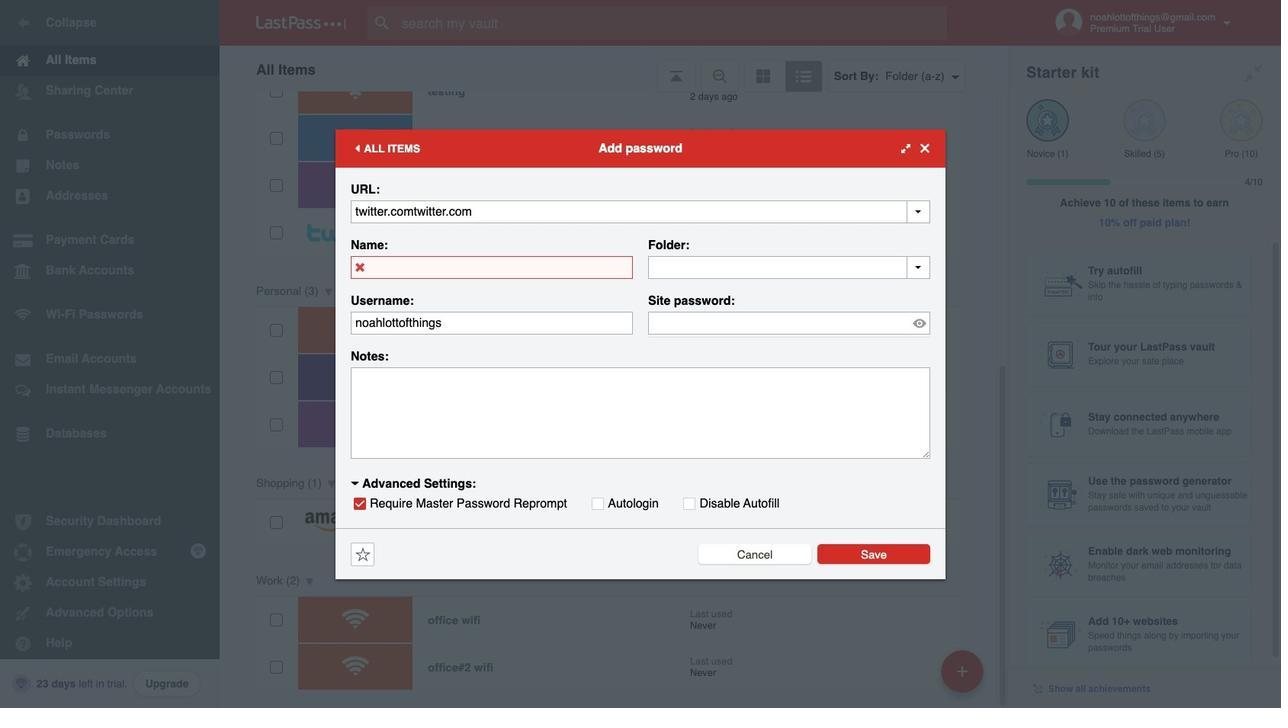 Task type: describe. For each thing, give the bounding box(es) containing it.
main navigation navigation
[[0, 0, 220, 709]]

vault options navigation
[[220, 46, 1008, 92]]

lastpass image
[[256, 16, 346, 30]]



Task type: locate. For each thing, give the bounding box(es) containing it.
None text field
[[351, 200, 930, 223], [351, 256, 633, 279], [351, 312, 633, 334], [351, 367, 930, 459], [351, 200, 930, 223], [351, 256, 633, 279], [351, 312, 633, 334], [351, 367, 930, 459]]

new item navigation
[[936, 646, 993, 709]]

None text field
[[648, 256, 930, 279]]

None password field
[[648, 312, 930, 334]]

dialog
[[336, 129, 946, 579]]

new item image
[[957, 666, 968, 677]]

Search search field
[[368, 6, 977, 40]]

search my vault text field
[[368, 6, 977, 40]]



